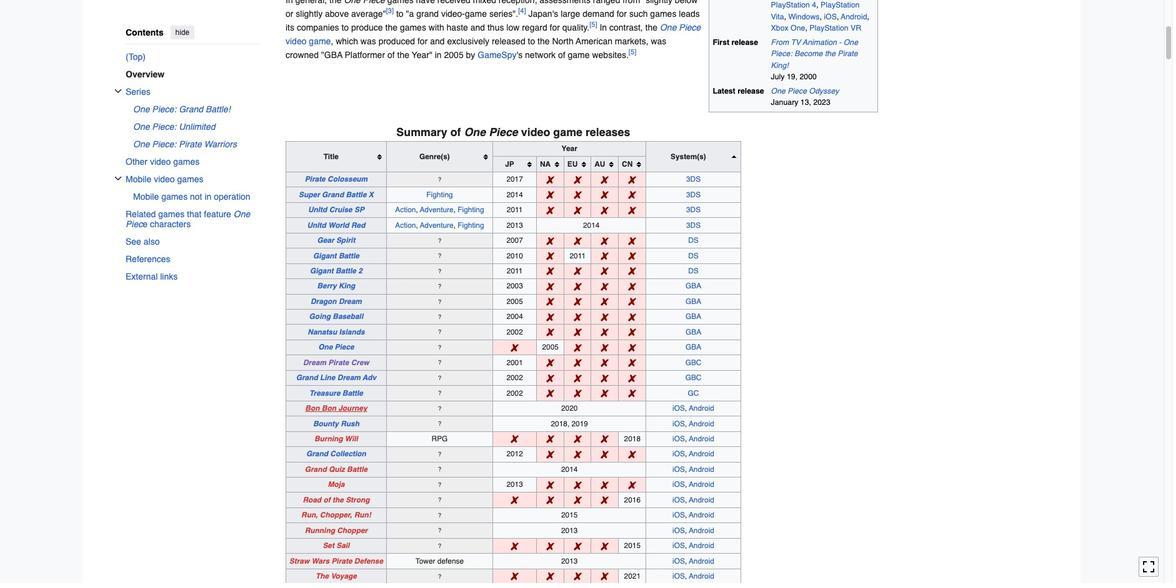 Task type: describe. For each thing, give the bounding box(es) containing it.
fullscreen image
[[1143, 562, 1155, 574]]

berry king link
[[317, 282, 355, 291]]

game inside gamespy 's network of game websites. [5]
[[568, 50, 590, 60]]

from tv animation - one piece: become the pirate king! link
[[771, 38, 858, 70]]

2002 for grand line dream adv
[[507, 374, 523, 383]]

unltd cruise sp link
[[308, 206, 364, 215]]

tv
[[791, 38, 801, 47]]

overview link
[[126, 65, 271, 83]]

2013 for chopper
[[561, 527, 578, 536]]

2016
[[624, 496, 641, 505]]

sp
[[354, 206, 364, 215]]

gba link for 2002
[[686, 328, 701, 337]]

one piece: grand battle! link
[[133, 100, 261, 118]]

road of the strong
[[303, 496, 370, 505]]

grand up unltd cruise sp at the top of the page
[[322, 191, 344, 199]]

2002 for treasure battle
[[507, 389, 523, 398]]

grand for grand line dream adv
[[296, 374, 318, 383]]

of right summary
[[450, 126, 461, 139]]

the inside [5] in contrast, the one piece video game
[[645, 22, 658, 32]]

? for bounty rush
[[438, 420, 441, 428]]

unltd for unltd cruise sp
[[308, 206, 327, 215]]

companies
[[297, 22, 339, 32]]

? for bon bon journey
[[438, 405, 441, 412]]

platformer
[[345, 50, 385, 60]]

become
[[795, 49, 823, 58]]

cruise
[[329, 206, 352, 215]]

of inside gamespy 's network of game websites. [5]
[[558, 50, 565, 60]]

average"
[[351, 8, 386, 18]]

nanatsu islands link
[[308, 328, 365, 337]]

10 ios , android from the top
[[673, 542, 714, 551]]

xbox one link
[[771, 24, 805, 33]]

in inside , which was produced for and exclusively released to the north american markets, was crowned "gba platformer of the year" in 2005 by
[[435, 50, 442, 60]]

2013 for world
[[507, 221, 523, 230]]

and inside , which was produced for and exclusively released to the north american markets, was crowned "gba platformer of the year" in 2005 by
[[430, 36, 445, 46]]

running
[[305, 527, 335, 536]]

pirate colosseum
[[305, 175, 368, 184]]

summary
[[397, 126, 447, 139]]

the inside from tv animation - one piece: become the pirate king! july 19, 2000
[[825, 49, 836, 58]]

sail
[[336, 542, 350, 551]]

latest
[[713, 87, 736, 95]]

related games that feature
[[126, 209, 234, 219]]

quality.
[[562, 22, 590, 32]]

5 gba from the top
[[686, 343, 701, 352]]

1 ios , android from the top
[[673, 404, 714, 413]]

action , adventure , fighting for 2011
[[395, 206, 484, 215]]

grand for grand collection
[[306, 450, 328, 459]]

2014 for grand quiz battle
[[561, 466, 578, 474]]

playstation 4 ,
[[771, 1, 821, 10]]

bon bon journey link
[[305, 404, 367, 413]]

? for grand quiz battle
[[438, 466, 441, 473]]

title
[[324, 152, 339, 161]]

one inside one piece odyssey january 13, 2023
[[771, 87, 786, 95]]

gba for 2002
[[686, 328, 701, 337]]

? for gigant battle
[[438, 252, 441, 259]]

grand line dream adv
[[296, 374, 376, 383]]

berry
[[317, 282, 337, 291]]

4
[[812, 1, 816, 10]]

4 3ds from the top
[[686, 221, 701, 230]]

video up na
[[521, 126, 550, 139]]

one piece odyssey january 13, 2023
[[771, 87, 839, 107]]

moja link
[[328, 481, 345, 490]]

genre(s)
[[419, 152, 450, 161]]

slightly
[[296, 8, 323, 18]]

below
[[675, 0, 698, 5]]

also
[[144, 237, 160, 247]]

7 ios , android from the top
[[673, 496, 714, 505]]

2014 for super grand battle x
[[507, 191, 523, 199]]

games left that
[[158, 209, 185, 219]]

? for pirate colosseum
[[438, 176, 441, 183]]

2011 for 3ds
[[507, 206, 523, 215]]

? for berry king
[[438, 283, 441, 290]]

ds for 2007
[[688, 236, 699, 245]]

gbc link for 2002
[[685, 374, 702, 383]]

external links link
[[126, 268, 261, 285]]

1 vertical spatial 2014
[[583, 221, 600, 230]]

vita
[[771, 12, 784, 21]]

? for moja
[[438, 481, 441, 489]]

3 ios , android from the top
[[673, 435, 714, 444]]

or
[[286, 8, 293, 18]]

above
[[325, 8, 349, 18]]

3ds for 2014
[[686, 191, 701, 199]]

tower
[[416, 557, 435, 566]]

battle for gigant battle
[[339, 252, 359, 260]]

2013 for wars
[[561, 557, 578, 566]]

voyage
[[331, 573, 357, 581]]

gigant for gigant battle 2
[[310, 267, 334, 276]]

one piece: unlimited
[[133, 122, 215, 132]]

chopper,
[[320, 511, 352, 520]]

one piece: pirate warriors link
[[133, 135, 261, 153]]

ds link for 2007
[[688, 236, 699, 245]]

xbox
[[771, 24, 789, 33]]

unltd for unltd world red
[[307, 221, 326, 230]]

0 vertical spatial [5] link
[[590, 20, 597, 29]]

fighting for 2011
[[458, 206, 484, 215]]

exclusively
[[447, 36, 489, 46]]

x small image for mobile video games
[[114, 175, 122, 182]]

[5] inside [5] in contrast, the one piece video game
[[590, 20, 597, 29]]

action for red
[[395, 221, 416, 230]]

12 ios , android from the top
[[673, 573, 714, 581]]

release for first release
[[732, 38, 758, 47]]

x small image for series
[[114, 87, 122, 95]]

0 vertical spatial 2015
[[561, 511, 578, 520]]

2 horizontal spatial 2005
[[542, 343, 559, 352]]

? for going baseball
[[438, 313, 441, 321]]

? for treasure battle
[[438, 390, 441, 397]]

"slightly
[[643, 0, 673, 5]]

one inside , windows , ios , android , xbox one , playstation vr
[[791, 24, 805, 33]]

[5] inside gamespy 's network of game websites. [5]
[[629, 47, 636, 56]]

video up mobile video games
[[150, 157, 171, 167]]

? for grand line dream adv
[[438, 374, 441, 382]]

, inside , which was produced for and exclusively released to the north american markets, was crowned "gba platformer of the year" in 2005 by
[[331, 36, 333, 46]]

? for run, chopper, run!
[[438, 512, 441, 519]]

tower defense
[[416, 557, 464, 566]]

19,
[[787, 73, 798, 81]]

? for running chopper
[[438, 527, 441, 535]]

crowned
[[286, 50, 319, 60]]

mobile games not in operation link
[[133, 188, 261, 205]]

? for nanatsu islands
[[438, 328, 441, 336]]

bounty rush link
[[313, 420, 359, 429]]

the inside japan's large demand for such games leads its companies to produce the games with haste and thus low regard for quality.
[[385, 22, 398, 32]]

piece up 'jp'
[[489, 126, 518, 139]]

set sail link
[[323, 542, 350, 551]]

3ds for 2017
[[686, 175, 701, 184]]

year system(s)
[[562, 145, 706, 161]]

mobile for mobile games not in operation
[[133, 192, 159, 202]]

contents
[[126, 28, 164, 38]]

links
[[160, 272, 178, 282]]

to inside , which was produced for and exclusively released to the north american markets, was crowned "gba platformer of the year" in 2005 by
[[528, 36, 535, 46]]

from
[[623, 0, 640, 5]]

video down other video games
[[154, 174, 175, 184]]

4 ios , android from the top
[[673, 450, 714, 459]]

other video games
[[126, 157, 200, 167]]

wars
[[312, 557, 329, 566]]

series
[[126, 87, 150, 97]]

gba for 2005
[[686, 297, 701, 306]]

gear spirit
[[317, 236, 355, 245]]

playstation vr link
[[810, 24, 861, 33]]

2004
[[507, 313, 523, 322]]

ds link for 2010
[[688, 252, 699, 260]]

? for dream pirate crew
[[438, 359, 441, 366]]

piece inside one piece odyssey january 13, 2023
[[788, 87, 807, 95]]

[3] link
[[386, 6, 394, 15]]

such
[[629, 8, 648, 18]]

islands
[[339, 328, 365, 337]]

4 3ds link from the top
[[686, 221, 701, 230]]

2 ios , android from the top
[[673, 420, 714, 429]]

in
[[600, 22, 607, 32]]

windows link
[[789, 12, 820, 21]]

? for gear spirit
[[438, 237, 441, 244]]

releases
[[586, 126, 630, 139]]

running chopper link
[[305, 527, 368, 536]]

network
[[525, 50, 556, 60]]

jp
[[505, 160, 514, 169]]

overview
[[126, 69, 165, 79]]

piec
[[126, 219, 143, 229]]

1 horizontal spatial 2015
[[624, 542, 641, 551]]

2 vertical spatial dream
[[337, 374, 361, 383]]

gamespy link
[[478, 50, 517, 60]]

gba link for 2003
[[686, 282, 701, 291]]

gc
[[688, 389, 699, 398]]

the voyage
[[316, 573, 357, 581]]

piece inside [5] in contrast, the one piece video game
[[679, 22, 701, 32]]

5 ios , android from the top
[[673, 466, 714, 474]]

[3] to "a grand video-game series". [4]
[[386, 6, 526, 18]]

? for dragon dream
[[438, 298, 441, 305]]

playstation vita
[[771, 1, 860, 21]]

burning will
[[314, 435, 358, 444]]

operation
[[214, 192, 250, 202]]

2003
[[507, 282, 523, 291]]

adventure for 2011
[[420, 206, 454, 215]]

red
[[351, 221, 365, 230]]

mobile for mobile video games
[[126, 174, 151, 184]]

grand for grand quiz battle
[[305, 466, 327, 474]]

run!
[[354, 511, 371, 520]]

piece: for one piece: pirate warriors
[[152, 139, 176, 149]]

battle left x
[[346, 191, 367, 199]]

ds link for 2011
[[688, 267, 699, 276]]

low
[[507, 22, 520, 32]]

battle for gigant battle 2
[[336, 267, 356, 276]]

? for the voyage
[[438, 573, 441, 580]]

one inside [5] in contrast, the one piece video game
[[660, 22, 677, 32]]



Task type: vqa. For each thing, say whether or not it's contained in the screenshot.


Task type: locate. For each thing, give the bounding box(es) containing it.
japan's
[[528, 8, 558, 18]]

ds for 2011
[[688, 267, 699, 276]]

playstation up vita
[[771, 1, 810, 10]]

produced
[[379, 36, 415, 46]]

straw wars pirate defense
[[289, 557, 383, 566]]

games up mobile games not in operation
[[177, 174, 203, 184]]

games inside 'games have received mixed reception; assessments ranged from "slightly below or slightly above average"'
[[387, 0, 414, 5]]

fighting for 2013
[[458, 221, 484, 230]]

piece: down from
[[771, 49, 793, 58]]

2 action link from the top
[[395, 221, 416, 230]]

adventure link for 2011
[[420, 206, 454, 215]]

1 ? from the top
[[438, 176, 441, 183]]

game inside "[3] to "a grand video-game series". [4]"
[[465, 8, 487, 18]]

0 vertical spatial fighting link
[[426, 191, 453, 199]]

2 x small image from the top
[[114, 175, 122, 182]]

x small image left series
[[114, 87, 122, 95]]

of down north
[[558, 50, 565, 60]]

1 horizontal spatial and
[[470, 22, 485, 32]]

6 ? from the top
[[438, 298, 441, 305]]

1 x small image from the top
[[114, 87, 122, 95]]

release right first
[[732, 38, 758, 47]]

pirate
[[838, 49, 858, 58], [179, 139, 202, 149], [305, 175, 325, 184], [328, 359, 349, 367], [332, 557, 352, 566]]

10 ? from the top
[[438, 359, 441, 366]]

1 3ds from the top
[[686, 175, 701, 184]]

3ds for 2011
[[686, 206, 701, 215]]

1 horizontal spatial [5]
[[629, 47, 636, 56]]

to down regard
[[528, 36, 535, 46]]

2 horizontal spatial for
[[617, 8, 627, 18]]

gigant battle
[[313, 252, 359, 260]]

mobile inside mobile video games link
[[126, 174, 151, 184]]

1 vertical spatial release
[[738, 87, 764, 95]]

piece: for one piece: unlimited
[[152, 122, 176, 132]]

1 horizontal spatial for
[[550, 22, 560, 32]]

by
[[466, 50, 475, 60]]

in right not
[[205, 192, 211, 202]]

0 vertical spatial mobile
[[126, 174, 151, 184]]

king!
[[771, 61, 789, 70]]

0 vertical spatial in
[[435, 50, 442, 60]]

0 horizontal spatial and
[[430, 36, 445, 46]]

grand left quiz
[[305, 466, 327, 474]]

fighting
[[426, 191, 453, 199], [458, 206, 484, 215], [458, 221, 484, 230]]

no image
[[601, 176, 609, 184], [574, 191, 582, 199], [601, 191, 609, 199], [628, 191, 637, 199], [546, 207, 555, 215], [574, 207, 582, 215], [601, 207, 609, 215], [546, 237, 555, 245], [628, 237, 637, 245], [601, 253, 609, 261], [628, 283, 637, 291], [546, 298, 555, 306], [574, 314, 582, 322], [601, 314, 609, 322], [546, 329, 555, 337], [574, 329, 582, 337], [601, 329, 609, 337], [601, 344, 609, 352], [628, 344, 637, 352], [574, 360, 582, 368], [546, 375, 555, 383], [574, 375, 582, 383], [601, 375, 609, 383], [628, 375, 637, 383], [601, 436, 609, 444], [546, 451, 555, 459], [574, 451, 582, 459], [574, 482, 582, 490], [601, 482, 609, 490], [546, 497, 555, 505], [574, 497, 582, 505], [511, 543, 519, 551], [546, 543, 555, 551], [601, 543, 609, 551], [511, 573, 519, 582], [574, 573, 582, 582], [601, 573, 609, 582]]

2 vertical spatial 2011
[[507, 267, 523, 276]]

0 vertical spatial gbc link
[[685, 359, 702, 367]]

? for one piece
[[438, 344, 441, 351]]

0 vertical spatial ds
[[688, 236, 699, 245]]

2002 for nanatsu islands
[[507, 328, 523, 337]]

3ds link
[[686, 175, 701, 184], [686, 191, 701, 199], [686, 206, 701, 215], [686, 221, 701, 230]]

battle for treasure battle
[[342, 389, 363, 398]]

mobile down the other
[[126, 174, 151, 184]]

game inside [5] in contrast, the one piece video game
[[309, 36, 331, 46]]

2 vertical spatial 2014
[[561, 466, 578, 474]]

related
[[126, 209, 156, 219]]

3ds link for 2011
[[686, 206, 701, 215]]

1 2002 from the top
[[507, 328, 523, 337]]

1 3ds link from the top
[[686, 175, 701, 184]]

0 vertical spatial [5]
[[590, 20, 597, 29]]

1 vertical spatial 2005
[[507, 297, 523, 306]]

1 vertical spatial gbc
[[685, 374, 702, 383]]

dragon dream
[[311, 297, 362, 306]]

north
[[552, 36, 574, 46]]

2 gba link from the top
[[686, 297, 701, 306]]

gba link
[[686, 282, 701, 291], [686, 297, 701, 306], [686, 313, 701, 322], [686, 328, 701, 337], [686, 343, 701, 352]]

7 ? from the top
[[438, 313, 441, 321]]

action right sp
[[395, 206, 416, 215]]

gba for 2004
[[686, 313, 701, 322]]

2014 down 2018, 2019 on the bottom of page
[[561, 466, 578, 474]]

world
[[328, 221, 349, 230]]

2 adventure link from the top
[[420, 221, 454, 230]]

rpg
[[432, 435, 448, 444]]

0 vertical spatial 2014
[[507, 191, 523, 199]]

0 vertical spatial 2011
[[507, 206, 523, 215]]

ios , android
[[673, 404, 714, 413], [673, 420, 714, 429], [673, 435, 714, 444], [673, 450, 714, 459], [673, 466, 714, 474], [673, 481, 714, 490], [673, 496, 714, 505], [673, 511, 714, 520], [673, 527, 714, 536], [673, 542, 714, 551], [673, 557, 714, 566], [673, 573, 714, 581]]

3 3ds from the top
[[686, 206, 701, 215]]

12 ? from the top
[[438, 390, 441, 397]]

0 vertical spatial gbc
[[685, 359, 702, 367]]

2005 inside , which was produced for and exclusively released to the north american markets, was crowned "gba platformer of the year" in 2005 by
[[444, 50, 464, 60]]

action link for unltd world red
[[395, 221, 416, 230]]

2 ds link from the top
[[688, 252, 699, 260]]

[5] down markets,
[[629, 47, 636, 56]]

? for set sail
[[438, 542, 441, 550]]

no image
[[546, 176, 555, 184], [574, 176, 582, 184], [628, 176, 637, 184], [546, 191, 555, 199], [628, 207, 637, 215], [574, 237, 582, 245], [601, 237, 609, 245], [546, 253, 555, 261], [628, 253, 637, 261], [546, 268, 555, 276], [574, 268, 582, 276], [601, 268, 609, 276], [628, 268, 637, 276], [546, 283, 555, 291], [574, 283, 582, 291], [601, 283, 609, 291], [574, 298, 582, 306], [601, 298, 609, 306], [628, 298, 637, 306], [546, 314, 555, 322], [628, 314, 637, 322], [628, 329, 637, 337], [511, 344, 519, 352], [574, 344, 582, 352], [546, 360, 555, 368], [601, 360, 609, 368], [628, 360, 637, 368], [546, 390, 555, 398], [574, 390, 582, 398], [601, 390, 609, 398], [628, 390, 637, 398], [511, 436, 519, 444], [546, 436, 555, 444], [574, 436, 582, 444], [601, 451, 609, 459], [628, 451, 637, 459], [546, 482, 555, 490], [628, 482, 637, 490], [511, 497, 519, 505], [601, 497, 609, 505], [574, 543, 582, 551], [546, 573, 555, 582]]

2 vertical spatial for
[[417, 36, 428, 46]]

1 vertical spatial and
[[430, 36, 445, 46]]

of down produced
[[387, 50, 395, 60]]

5 ? from the top
[[438, 283, 441, 290]]

0 horizontal spatial 2014
[[507, 191, 523, 199]]

the down animation
[[825, 49, 836, 58]]

and up exclusively
[[470, 22, 485, 32]]

gba
[[686, 282, 701, 291], [686, 297, 701, 306], [686, 313, 701, 322], [686, 328, 701, 337], [686, 343, 701, 352]]

17 ? from the top
[[438, 481, 441, 489]]

road
[[303, 496, 321, 505]]

1 bon from the left
[[305, 404, 320, 413]]

0 vertical spatial adventure
[[420, 206, 454, 215]]

quiz
[[329, 466, 345, 474]]

king
[[339, 282, 355, 291]]

dream pirate crew
[[303, 359, 369, 367]]

2001
[[507, 359, 523, 367]]

2018,
[[551, 420, 570, 429]]

battle down collection
[[347, 466, 368, 474]]

was right markets,
[[651, 36, 667, 46]]

6 ios , android from the top
[[673, 481, 714, 490]]

2 vertical spatial ds link
[[688, 267, 699, 276]]

websites.
[[592, 50, 629, 60]]

mixed
[[473, 0, 496, 5]]

3ds link for 2014
[[686, 191, 701, 199]]

external links
[[126, 272, 178, 282]]

unltd up gear
[[307, 221, 326, 230]]

1 vertical spatial in
[[205, 192, 211, 202]]

dream up line
[[303, 359, 326, 367]]

1 horizontal spatial 2014
[[561, 466, 578, 474]]

pirate down -
[[838, 49, 858, 58]]

action link right red on the left top of the page
[[395, 221, 416, 230]]

1 vertical spatial dream
[[303, 359, 326, 367]]

action right red on the left top of the page
[[395, 221, 416, 230]]

3 gba link from the top
[[686, 313, 701, 322]]

22 ? from the top
[[438, 573, 441, 580]]

16 ? from the top
[[438, 466, 441, 473]]

gigant up berry
[[310, 267, 334, 276]]

to up which
[[342, 22, 349, 32]]

0 horizontal spatial to
[[342, 22, 349, 32]]

1 vertical spatial unltd
[[307, 221, 326, 230]]

which
[[336, 36, 358, 46]]

piece up 13,
[[788, 87, 807, 95]]

3 3ds link from the top
[[686, 206, 701, 215]]

0 vertical spatial 2005
[[444, 50, 464, 60]]

pirate up other video games link on the left of page
[[179, 139, 202, 149]]

battle up 'journey'
[[342, 389, 363, 398]]

3 ds link from the top
[[688, 267, 699, 276]]

grand down burning
[[306, 450, 328, 459]]

battle down spirit
[[339, 252, 359, 260]]

straw
[[289, 557, 310, 566]]

13 ? from the top
[[438, 405, 441, 412]]

1 horizontal spatial bon
[[322, 404, 336, 413]]

[4] link
[[518, 6, 526, 15]]

2 ds from the top
[[688, 252, 699, 260]]

in right year"
[[435, 50, 442, 60]]

pirate inside from tv animation - one piece: become the pirate king! july 19, 2000
[[838, 49, 858, 58]]

piece down leads at top right
[[679, 22, 701, 32]]

x small image left mobile video games
[[114, 175, 122, 182]]

x small image
[[114, 87, 122, 95], [114, 175, 122, 182]]

one inside from tv animation - one piece: become the pirate king! july 19, 2000
[[844, 38, 858, 47]]

4 ? from the top
[[438, 267, 441, 275]]

game down mixed
[[465, 8, 487, 18]]

3ds
[[686, 175, 701, 184], [686, 191, 701, 199], [686, 206, 701, 215], [686, 221, 701, 230]]

0 vertical spatial to
[[396, 8, 404, 18]]

2017
[[507, 175, 523, 184]]

2 bon from the left
[[322, 404, 336, 413]]

games down one piece: pirate warriors at the left of page
[[173, 157, 200, 167]]

gbc link for 2001
[[685, 359, 702, 367]]

gba link for 2004
[[686, 313, 701, 322]]

2 vertical spatial fighting
[[458, 221, 484, 230]]

1 gba link from the top
[[686, 282, 701, 291]]

fighting link for 2011
[[458, 206, 484, 215]]

1 gbc from the top
[[685, 359, 702, 367]]

playstation for playstation vita
[[821, 1, 860, 10]]

1 was from the left
[[361, 36, 376, 46]]

defense
[[354, 557, 383, 566]]

going baseball
[[309, 313, 363, 322]]

to inside "[3] to "a grand video-game series". [4]"
[[396, 8, 404, 18]]

15 ? from the top
[[438, 451, 441, 458]]

2014 down au
[[583, 221, 600, 230]]

2 horizontal spatial 2014
[[583, 221, 600, 230]]

2 vertical spatial 2005
[[542, 343, 559, 352]]

19 ? from the top
[[438, 512, 441, 519]]

grand
[[416, 8, 439, 18]]

0 vertical spatial for
[[617, 8, 627, 18]]

1 vertical spatial ds
[[688, 252, 699, 260]]

android inside , windows , ios , android , xbox one , playstation vr
[[841, 12, 867, 21]]

1 vertical spatial adventure
[[420, 221, 454, 230]]

ios inside , windows , ios , android , xbox one , playstation vr
[[824, 12, 837, 21]]

action , adventure , fighting for 2013
[[395, 221, 484, 230]]

burning
[[314, 435, 343, 444]]

1 ds link from the top
[[688, 236, 699, 245]]

gba link for 2005
[[686, 297, 701, 306]]

bounty rush
[[313, 420, 359, 429]]

20 ? from the top
[[438, 527, 441, 535]]

2 gbc link from the top
[[685, 374, 702, 383]]

2021
[[624, 573, 641, 581]]

gigant down gear
[[313, 252, 337, 260]]

2018
[[624, 435, 641, 444]]

treasure battle link
[[309, 389, 363, 398]]

0 horizontal spatial 2015
[[561, 511, 578, 520]]

0 horizontal spatial [5] link
[[590, 20, 597, 29]]

and down with
[[430, 36, 445, 46]]

of inside , which was produced for and exclusively released to the north american markets, was crowned "gba platformer of the year" in 2005 by
[[387, 50, 395, 60]]

8 ios , android from the top
[[673, 511, 714, 520]]

action , adventure , fighting
[[395, 206, 484, 215], [395, 221, 484, 230]]

gbc for 2001
[[685, 359, 702, 367]]

one piece odyssey link
[[771, 87, 839, 95]]

1 vertical spatial to
[[342, 22, 349, 32]]

of right road
[[323, 496, 330, 505]]

4 gba from the top
[[686, 328, 701, 337]]

the up "network"
[[538, 36, 550, 46]]

not
[[190, 192, 202, 202]]

the down such
[[645, 22, 658, 32]]

ds
[[688, 236, 699, 245], [688, 252, 699, 260], [688, 267, 699, 276]]

super grand battle x link
[[299, 191, 374, 199]]

2 adventure from the top
[[420, 221, 454, 230]]

0 vertical spatial and
[[470, 22, 485, 32]]

14 ? from the top
[[438, 420, 441, 428]]

2 horizontal spatial to
[[528, 36, 535, 46]]

mobile up related
[[133, 192, 159, 202]]

1 vertical spatial gigant
[[310, 267, 334, 276]]

games up [3] link
[[387, 0, 414, 5]]

2 gbc from the top
[[685, 374, 702, 383]]

one piece: pirate warriors
[[133, 139, 237, 149]]

1 vertical spatial [5] link
[[629, 47, 636, 56]]

2 gba from the top
[[686, 297, 701, 306]]

mobile
[[126, 174, 151, 184], [133, 192, 159, 202]]

11 ios , android from the top
[[673, 557, 714, 566]]

0 horizontal spatial 2005
[[444, 50, 464, 60]]

first
[[713, 38, 730, 47]]

games
[[387, 0, 414, 5], [650, 8, 677, 18], [400, 22, 426, 32], [173, 157, 200, 167], [177, 174, 203, 184], [161, 192, 188, 202], [158, 209, 185, 219]]

3ds link for 2017
[[686, 175, 701, 184]]

na
[[540, 160, 551, 169]]

run,
[[301, 511, 318, 520]]

? for grand collection
[[438, 451, 441, 458]]

set sail
[[323, 542, 350, 551]]

pirate up grand line dream adv link
[[328, 359, 349, 367]]

grand left line
[[296, 374, 318, 383]]

3 gba from the top
[[686, 313, 701, 322]]

video inside [5] in contrast, the one piece video game
[[286, 36, 307, 46]]

playstation up playstation vr link
[[821, 1, 860, 10]]

unltd down super
[[308, 206, 327, 215]]

1 adventure link from the top
[[420, 206, 454, 215]]

game down companies
[[309, 36, 331, 46]]

1 horizontal spatial to
[[396, 8, 404, 18]]

adventure for 2013
[[420, 221, 454, 230]]

dream down crew at the left of page
[[337, 374, 361, 383]]

dream pirate crew link
[[303, 359, 369, 367]]

game up year
[[553, 126, 583, 139]]

piece: up other video games
[[152, 139, 176, 149]]

1 gba from the top
[[686, 282, 701, 291]]

2 action , adventure , fighting from the top
[[395, 221, 484, 230]]

"gba
[[321, 50, 343, 60]]

for up year"
[[417, 36, 428, 46]]

2 action from the top
[[395, 221, 416, 230]]

1 vertical spatial 2011
[[570, 252, 586, 260]]

gbc for 2002
[[685, 374, 702, 383]]

0 vertical spatial dream
[[339, 297, 362, 306]]

to left "a on the left
[[396, 8, 404, 18]]

gear spirit link
[[317, 236, 355, 245]]

1 vertical spatial fighting link
[[458, 206, 484, 215]]

piece down islands on the bottom left of the page
[[335, 343, 354, 352]]

crew
[[351, 359, 369, 367]]

one inside one piec
[[234, 209, 250, 219]]

the down produced
[[397, 50, 409, 60]]

windows
[[789, 12, 820, 21]]

[5] link left in
[[590, 20, 597, 29]]

1 action from the top
[[395, 206, 416, 215]]

1 vertical spatial for
[[550, 22, 560, 32]]

2 vertical spatial 2002
[[507, 389, 523, 398]]

1 vertical spatial mobile
[[133, 192, 159, 202]]

pirate up super
[[305, 175, 325, 184]]

1 ds from the top
[[688, 236, 699, 245]]

games down "a on the left
[[400, 22, 426, 32]]

battle left the 2
[[336, 267, 356, 276]]

1 gbc link from the top
[[685, 359, 702, 367]]

2010
[[507, 252, 523, 260]]

grand down series link
[[179, 104, 203, 114]]

1 vertical spatial fighting
[[458, 206, 484, 215]]

release for latest release
[[738, 87, 764, 95]]

one piece
[[318, 343, 354, 352]]

1 adventure from the top
[[420, 206, 454, 215]]

pirate colosseum link
[[305, 175, 368, 184]]

2007
[[507, 236, 523, 245]]

piece: for one piece: grand battle!
[[152, 104, 176, 114]]

0 horizontal spatial was
[[361, 36, 376, 46]]

0 vertical spatial action link
[[395, 206, 416, 215]]

1 vertical spatial 2015
[[624, 542, 641, 551]]

1 action , adventure , fighting from the top
[[395, 206, 484, 215]]

release right latest
[[738, 87, 764, 95]]

bon up bounty on the left bottom of the page
[[322, 404, 336, 413]]

1 horizontal spatial in
[[435, 50, 442, 60]]

gamespy
[[478, 50, 517, 60]]

2018, 2019
[[551, 420, 588, 429]]

for inside , which was produced for and exclusively released to the north american markets, was crowned "gba platformer of the year" in 2005 by
[[417, 36, 428, 46]]

games up related games that feature
[[161, 192, 188, 202]]

1 vertical spatial 2002
[[507, 374, 523, 383]]

0 vertical spatial gigant
[[313, 252, 337, 260]]

in inside mobile games not in operation link
[[205, 192, 211, 202]]

[5] left in
[[590, 20, 597, 29]]

0 vertical spatial release
[[732, 38, 758, 47]]

spirit
[[336, 236, 355, 245]]

1 vertical spatial adventure link
[[420, 221, 454, 230]]

playstation 4 link
[[771, 1, 816, 10]]

0 horizontal spatial bon
[[305, 404, 320, 413]]

for up north
[[550, 22, 560, 32]]

going baseball link
[[309, 313, 363, 322]]

2 vertical spatial to
[[528, 36, 535, 46]]

eu
[[567, 160, 578, 169]]

0 horizontal spatial in
[[205, 192, 211, 202]]

and inside japan's large demand for such games leads its companies to produce the games with haste and thus low regard for quality.
[[470, 22, 485, 32]]

0 vertical spatial 2002
[[507, 328, 523, 337]]

21 ? from the top
[[438, 542, 441, 550]]

? for road of the strong
[[438, 497, 441, 504]]

was down produce
[[361, 36, 376, 46]]

11 ? from the top
[[438, 374, 441, 382]]

markets,
[[615, 36, 649, 46]]

2 vertical spatial ds
[[688, 267, 699, 276]]

grand collection link
[[306, 450, 366, 459]]

2 3ds from the top
[[686, 191, 701, 199]]

set
[[323, 542, 334, 551]]

unltd world red
[[307, 221, 365, 230]]

0 vertical spatial ds link
[[688, 236, 699, 245]]

0 vertical spatial x small image
[[114, 87, 122, 95]]

bon down treasure
[[305, 404, 320, 413]]

0 horizontal spatial for
[[417, 36, 428, 46]]

games down "slightly in the right of the page
[[650, 8, 677, 18]]

0 vertical spatial adventure link
[[420, 206, 454, 215]]

piece: up one piece: unlimited
[[152, 104, 176, 114]]

playstation inside , windows , ios , android , xbox one , playstation vr
[[810, 24, 849, 33]]

2 ? from the top
[[438, 237, 441, 244]]

playstation up animation
[[810, 24, 849, 33]]

game down american at top
[[568, 50, 590, 60]]

0 vertical spatial action
[[395, 206, 416, 215]]

2 was from the left
[[651, 36, 667, 46]]

4 gba link from the top
[[686, 328, 701, 337]]

3 2002 from the top
[[507, 389, 523, 398]]

the voyage link
[[316, 573, 357, 581]]

5 gba link from the top
[[686, 343, 701, 352]]

[4]
[[518, 6, 526, 15]]

the down moja
[[333, 496, 344, 505]]

pirate down "sail"
[[332, 557, 352, 566]]

pirate inside one piece: pirate warriors link
[[179, 139, 202, 149]]

1 action link from the top
[[395, 206, 416, 215]]

first release
[[713, 38, 758, 47]]

? for gigant battle 2
[[438, 267, 441, 275]]

japan's large demand for such games leads its companies to produce the games with haste and thus low regard for quality.
[[286, 8, 700, 32]]

2020
[[561, 404, 578, 413]]

to inside japan's large demand for such games leads its companies to produce the games with haste and thus low regard for quality.
[[342, 22, 349, 32]]

0 vertical spatial fighting
[[426, 191, 453, 199]]

ds for 2010
[[688, 252, 699, 260]]

0 vertical spatial action , adventure , fighting
[[395, 206, 484, 215]]

3 ? from the top
[[438, 252, 441, 259]]

defense
[[437, 557, 464, 566]]

video up crowned in the top left of the page
[[286, 36, 307, 46]]

1 vertical spatial action link
[[395, 221, 416, 230]]

piece: down one piece: grand battle!
[[152, 122, 176, 132]]

piece: inside from tv animation - one piece: become the pirate king! july 19, 2000
[[771, 49, 793, 58]]

gigant for gigant battle
[[313, 252, 337, 260]]

for up contrast,
[[617, 8, 627, 18]]

9 ios , android from the top
[[673, 527, 714, 536]]

0 horizontal spatial [5]
[[590, 20, 597, 29]]

1 vertical spatial x small image
[[114, 175, 122, 182]]

1 vertical spatial action , adventure , fighting
[[395, 221, 484, 230]]

playstation inside playstation vita
[[821, 1, 860, 10]]

1 vertical spatial ds link
[[688, 252, 699, 260]]

references link
[[126, 250, 261, 268]]

playstation for playstation 4 ,
[[771, 1, 810, 10]]

action link for unltd cruise sp
[[395, 206, 416, 215]]

see also
[[126, 237, 160, 247]]

, windows , ios , android , xbox one , playstation vr
[[771, 12, 869, 33]]

mobile inside mobile games not in operation link
[[133, 192, 159, 202]]

reception;
[[499, 0, 537, 5]]

2015
[[561, 511, 578, 520], [624, 542, 641, 551]]

1 vertical spatial [5]
[[629, 47, 636, 56]]

13,
[[801, 98, 811, 107]]

fighting link for 2013
[[458, 221, 484, 230]]

unltd
[[308, 206, 327, 215], [307, 221, 326, 230]]

0 vertical spatial unltd
[[308, 206, 327, 215]]

adventure link for 2013
[[420, 221, 454, 230]]

[5] link down markets,
[[629, 47, 636, 56]]

mobile games not in operation
[[133, 192, 250, 202]]

18 ? from the top
[[438, 497, 441, 504]]

action link right sp
[[395, 206, 416, 215]]

gba for 2003
[[686, 282, 701, 291]]

release
[[732, 38, 758, 47], [738, 87, 764, 95]]

2 3ds link from the top
[[686, 191, 701, 199]]

1 vertical spatial gbc link
[[685, 374, 702, 383]]

1 horizontal spatial was
[[651, 36, 667, 46]]

1 horizontal spatial 2005
[[507, 297, 523, 306]]

1 vertical spatial action
[[395, 221, 416, 230]]

action for sp
[[395, 206, 416, 215]]

2014 down 2017
[[507, 191, 523, 199]]

2 vertical spatial fighting link
[[458, 221, 484, 230]]

2012
[[507, 450, 523, 459]]

1 horizontal spatial [5] link
[[629, 47, 636, 56]]

2 2002 from the top
[[507, 374, 523, 383]]

grand inside one piece: grand battle! link
[[179, 104, 203, 114]]

3 ds from the top
[[688, 267, 699, 276]]

run, chopper, run!
[[301, 511, 371, 520]]

8 ? from the top
[[438, 328, 441, 336]]

the up produced
[[385, 22, 398, 32]]

2011 for ds
[[507, 267, 523, 276]]

9 ? from the top
[[438, 344, 441, 351]]

dream up baseball
[[339, 297, 362, 306]]

journey
[[338, 404, 367, 413]]



